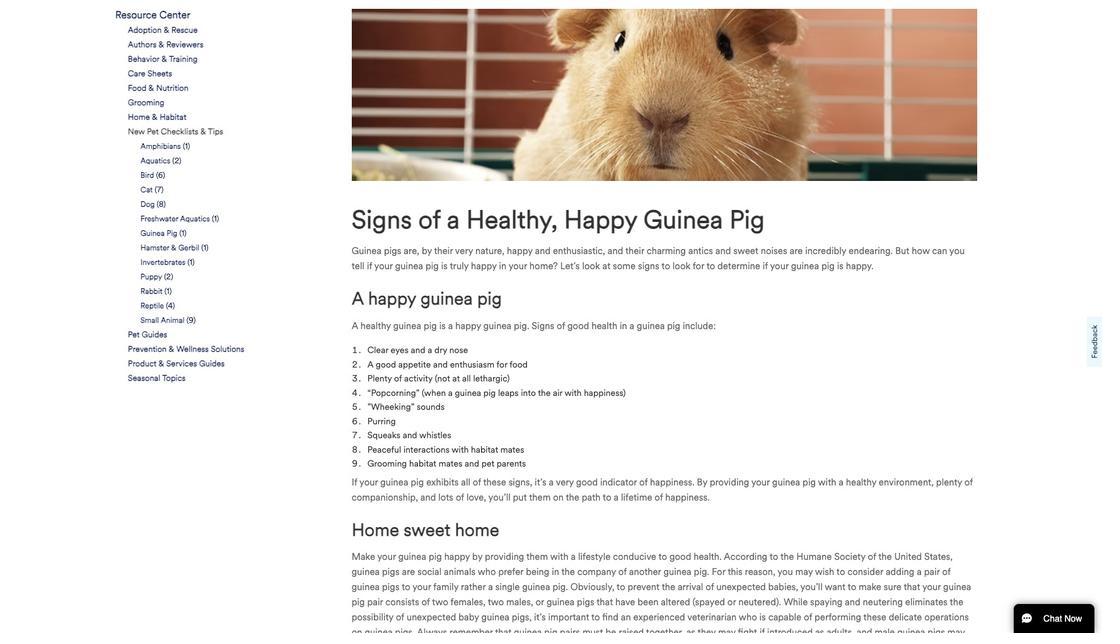Task type: vqa. For each thing, say whether or not it's contained in the screenshot.


Task type: describe. For each thing, give the bounding box(es) containing it.
your up the eliminates
[[923, 582, 941, 593]]

a happy guinea pig
[[352, 288, 502, 310]]

by inside guinea pigs are, by their very nature, happy and enthusiastic, and their charming antics and sweet noises are incredibly endearing. but how can you tell if your guinea pig is truly happy in your home? let's look at some signs to look for to determine if your guinea pig is happy.
[[422, 245, 432, 257]]

1 vertical spatial happiness.
[[666, 492, 710, 503]]

of up 'lifetime'
[[640, 476, 648, 488]]

2 horizontal spatial in
[[620, 320, 627, 332]]

enthusiasm
[[450, 359, 495, 370]]

home?
[[530, 261, 558, 272]]

consists
[[386, 597, 419, 608]]

of right consists
[[422, 597, 430, 608]]

prevent
[[628, 582, 660, 593]]

a for a happy guinea pig
[[352, 288, 364, 310]]

(1) down gerbil
[[187, 257, 195, 267]]

invertebrates
[[141, 257, 186, 267]]

and up appetite
[[411, 345, 425, 356]]

interactions
[[404, 444, 450, 455]]

& left gerbil
[[171, 243, 176, 252]]

of inside clear eyes and a dry nose a good appetite and enthusiasm for food plenty of activity (not at all lethargic) "popcorning" (when a guinea pig leaps into the air with happiness) "wheeking" sounds purring squeaks and whistles peaceful interactions with habitat mates grooming habitat mates and pet parents
[[394, 373, 402, 384]]

lethargic)
[[473, 373, 510, 384]]

be
[[606, 627, 616, 633]]

your down 'social'
[[413, 582, 431, 593]]

1 as from the left
[[687, 627, 696, 633]]

solutions
[[211, 344, 244, 355]]

pairs
[[560, 627, 580, 633]]

1 horizontal spatial mates
[[501, 444, 524, 455]]

reviewers
[[166, 40, 204, 50]]

1 horizontal spatial guides
[[199, 359, 225, 369]]

dry
[[435, 345, 447, 356]]

1 vertical spatial aquatics
[[180, 214, 210, 223]]

for inside clear eyes and a dry nose a good appetite and enthusiasm for food plenty of activity (not at all lethargic) "popcorning" (when a guinea pig leaps into the air with happiness) "wheeking" sounds purring squeaks and whistles peaceful interactions with habitat mates grooming habitat mates and pet parents
[[497, 359, 508, 370]]

the inside if your guinea pig exhibits all of these signs, it's a very good indicator of happiness. by providing your guinea pig with a healthy environment, plenty of companionship, and lots of love, you'll put them on the path to a lifetime of happiness.
[[566, 492, 580, 503]]

behavior
[[128, 54, 159, 64]]

the left humane
[[781, 551, 794, 563]]

by
[[697, 476, 708, 488]]

and up performing
[[845, 597, 861, 608]]

1 vertical spatial pig.
[[694, 566, 710, 578]]

2 or from the left
[[728, 597, 736, 608]]

parents
[[497, 458, 526, 469]]

healthy inside if your guinea pig exhibits all of these signs, it's a very good indicator of happiness. by providing your guinea pig with a healthy environment, plenty of companionship, and lots of love, you'll put them on the path to a lifetime of happiness.
[[846, 476, 877, 488]]

1 horizontal spatial who
[[739, 612, 757, 623]]

how
[[912, 245, 930, 257]]

all inside if your guinea pig exhibits all of these signs, it's a very good indicator of happiness. by providing your guinea pig with a healthy environment, plenty of companionship, and lots of love, you'll put them on the path to a lifetime of happiness.
[[461, 476, 470, 488]]

lifestyle
[[578, 551, 611, 563]]

on inside make your guinea pig happy by providing them with a lifestyle conducive to good health. according to the humane society of the united states, guinea pigs are social animals who prefer being in the company of another guinea pig. for this reason, you may wish to consider adding a pair of guinea pigs to your family rather a single guinea pig. obviously, to prevent the arrival of unexpected babies, you'll want to make sure that your guinea pig pair consists of two females, two males, or guinea pigs that have been altered (spayed or neutered). while spaying and neutering eliminates the possibility of unexpected baby guinea pigs, it's important to find an experienced veterinarian who is capable of performing these delicate operations on guinea pigs. always remember that guinea pig pairs must be raised together, as they may fight if introduced as adults, and male guinea pig
[[352, 627, 362, 633]]

to down charming
[[662, 261, 670, 272]]

possibility
[[352, 612, 394, 623]]

are,
[[404, 245, 419, 257]]

1 vertical spatial habitat
[[409, 458, 436, 469]]

adoption & rescue link
[[128, 25, 198, 36]]

let's
[[560, 261, 580, 272]]

your right the by
[[752, 476, 770, 488]]

1 vertical spatial that
[[597, 597, 613, 608]]

good inside make your guinea pig happy by providing them with a lifestyle conducive to good health. according to the humane society of the united states, guinea pigs are social animals who prefer being in the company of another guinea pig. for this reason, you may wish to consider adding a pair of guinea pigs to your family rather a single guinea pig. obviously, to prevent the arrival of unexpected babies, you'll want to make sure that your guinea pig pair consists of two females, two males, or guinea pigs that have been altered (spayed or neutered). while spaying and neutering eliminates the possibility of unexpected baby guinea pigs, it's important to find an experienced veterinarian who is capable of performing these delicate operations on guinea pigs. always remember that guinea pig pairs must be raised together, as they may fight if introduced as adults, and male guinea pig
[[670, 551, 691, 563]]

grooming inside clear eyes and a dry nose a good appetite and enthusiasm for food plenty of activity (not at all lethargic) "popcorning" (when a guinea pig leaps into the air with happiness) "wheeking" sounds purring squeaks and whistles peaceful interactions with habitat mates grooming habitat mates and pet parents
[[368, 458, 407, 469]]

0 vertical spatial aquatics
[[141, 156, 170, 165]]

your right tell
[[374, 261, 393, 272]]

by inside make your guinea pig happy by providing them with a lifestyle conducive to good health. according to the humane society of the united states, guinea pigs are social animals who prefer being in the company of another guinea pig. for this reason, you may wish to consider adding a pair of guinea pigs to your family rather a single guinea pig. obviously, to prevent the arrival of unexpected babies, you'll want to make sure that your guinea pig pair consists of two females, two males, or guinea pigs that have been altered (spayed or neutered). while spaying and neutering eliminates the possibility of unexpected baby guinea pigs, it's important to find an experienced veterinarian who is capable of performing these delicate operations on guinea pigs. always remember that guinea pig pairs must be raised together, as they may fight if introduced as adults, and male guinea pig
[[472, 551, 483, 563]]

in for with
[[552, 566, 559, 578]]

reason,
[[745, 566, 776, 578]]

remember
[[450, 627, 493, 633]]

dog
[[141, 199, 155, 209]]

to up must
[[592, 612, 600, 623]]

nature,
[[475, 245, 505, 257]]

happy up nose
[[455, 320, 481, 332]]

into
[[521, 388, 536, 398]]

& left the tips
[[201, 127, 206, 137]]

squeaks
[[368, 430, 401, 441]]

the up altered at the bottom right of the page
[[662, 582, 675, 593]]

of up consider
[[868, 551, 876, 563]]

endearing.
[[849, 245, 893, 257]]

(1) right gerbil
[[201, 243, 209, 252]]

and up interactions
[[403, 430, 417, 441]]

is inside make your guinea pig happy by providing them with a lifestyle conducive to good health. according to the humane society of the united states, guinea pigs are social animals who prefer being in the company of another guinea pig. for this reason, you may wish to consider adding a pair of guinea pigs to your family rather a single guinea pig. obviously, to prevent the arrival of unexpected babies, you'll want to make sure that your guinea pig pair consists of two females, two males, or guinea pigs that have been altered (spayed or neutered). while spaying and neutering eliminates the possibility of unexpected baby guinea pigs, it's important to find an experienced veterinarian who is capable of performing these delicate operations on guinea pigs. always remember that guinea pig pairs must be raised together, as they may fight if introduced as adults, and male guinea pig
[[760, 612, 766, 623]]

center
[[159, 9, 190, 21]]

pet
[[482, 458, 495, 469]]

raised
[[619, 627, 644, 633]]

happy
[[564, 204, 637, 235]]

truly
[[450, 261, 469, 272]]

performing
[[815, 612, 861, 623]]

if right tell
[[367, 261, 372, 272]]

and left the pet
[[465, 458, 479, 469]]

purring
[[368, 416, 396, 427]]

operations
[[925, 612, 969, 623]]

of down while
[[804, 612, 812, 623]]

& down grooming link
[[152, 112, 158, 122]]

(9)
[[186, 315, 196, 325]]

single
[[495, 582, 520, 593]]

resource
[[115, 9, 157, 21]]

food
[[510, 359, 528, 370]]

guinea pigs are, by their very nature, happy and enthusiastic, and their charming antics and sweet noises are incredibly endearing. but how can you tell if your guinea pig is truly happy in your home? let's look at some signs to look for to determine if your guinea pig is happy.
[[352, 245, 965, 272]]

is up dry
[[439, 320, 446, 332]]

is left 'truly'
[[441, 261, 448, 272]]

bird
[[141, 170, 154, 180]]

been
[[638, 597, 659, 608]]

2 vertical spatial that
[[495, 627, 512, 633]]

to up have
[[617, 582, 625, 593]]

capable
[[769, 612, 802, 623]]

very inside guinea pigs are, by their very nature, happy and enthusiastic, and their charming antics and sweet noises are incredibly endearing. but how can you tell if your guinea pig is truly happy in your home? let's look at some signs to look for to determine if your guinea pig is happy.
[[455, 245, 473, 257]]

of right plenty
[[965, 476, 973, 488]]

society
[[834, 551, 866, 563]]

and up home?
[[535, 245, 551, 257]]

nutrition
[[156, 83, 189, 93]]

humane
[[797, 551, 832, 563]]

air
[[553, 388, 563, 398]]

puppy link
[[141, 271, 162, 283]]

to up want
[[837, 566, 845, 578]]

want
[[825, 582, 846, 593]]

services
[[166, 359, 197, 369]]

your right make at the bottom of the page
[[377, 551, 396, 563]]

(when
[[422, 388, 446, 398]]

altered
[[661, 597, 690, 608]]

are inside make your guinea pig happy by providing them with a lifestyle conducive to good health. according to the humane society of the united states, guinea pigs are social animals who prefer being in the company of another guinea pig. for this reason, you may wish to consider adding a pair of guinea pigs to your family rather a single guinea pig. obviously, to prevent the arrival of unexpected babies, you'll want to make sure that your guinea pig pair consists of two females, two males, or guinea pigs that have been altered (spayed or neutered). while spaying and neutering eliminates the possibility of unexpected baby guinea pigs, it's important to find an experienced veterinarian who is capable of performing these delicate operations on guinea pigs. always remember that guinea pig pairs must be raised together, as they may fight if introduced as adults, and male guinea pig
[[402, 566, 415, 578]]

1 or from the left
[[536, 597, 544, 608]]

and up some
[[608, 245, 623, 257]]

it's inside if your guinea pig exhibits all of these signs, it's a very good indicator of happiness. by providing your guinea pig with a healthy environment, plenty of companionship, and lots of love, you'll put them on the path to a lifetime of happiness.
[[535, 476, 547, 488]]

and inside if your guinea pig exhibits all of these signs, it's a very good indicator of happiness. by providing your guinea pig with a healthy environment, plenty of companionship, and lots of love, you'll put them on the path to a lifetime of happiness.
[[421, 492, 436, 503]]

of left health
[[557, 320, 565, 332]]

amphibians
[[141, 141, 181, 151]]

1 vertical spatial unexpected
[[407, 612, 456, 623]]

providing inside if your guinea pig exhibits all of these signs, it's a very good indicator of happiness. by providing your guinea pig with a healthy environment, plenty of companionship, and lots of love, you'll put them on the path to a lifetime of happiness.
[[710, 476, 749, 488]]

(1) up (4) on the left top of page
[[164, 286, 172, 296]]

guinea inside clear eyes and a dry nose a good appetite and enthusiasm for food plenty of activity (not at all lethargic) "popcorning" (when a guinea pig leaps into the air with happiness) "wheeking" sounds purring squeaks and whistles peaceful interactions with habitat mates grooming habitat mates and pet parents
[[455, 388, 481, 398]]

pigs,
[[512, 612, 532, 623]]

1 horizontal spatial home
[[352, 519, 399, 541]]

they
[[698, 627, 716, 633]]

rather
[[461, 582, 486, 593]]

if
[[352, 476, 357, 488]]

1 look from the left
[[582, 261, 600, 272]]

sheets
[[148, 69, 172, 79]]

of down states,
[[942, 566, 951, 578]]

health
[[592, 320, 617, 332]]

and down dry
[[433, 359, 448, 370]]

is left happy.
[[837, 261, 844, 272]]

0 horizontal spatial mates
[[439, 458, 463, 469]]

food & nutrition link
[[128, 83, 189, 94]]

of down conducive
[[619, 566, 627, 578]]

of up are,
[[418, 204, 441, 235]]

family
[[433, 582, 459, 593]]

an
[[621, 612, 631, 623]]

1 vertical spatial (2)
[[164, 272, 173, 281]]

signs,
[[509, 476, 532, 488]]

make
[[352, 551, 375, 563]]

of up love,
[[473, 476, 481, 488]]

(1) down checklists
[[183, 141, 190, 151]]

cat
[[141, 185, 153, 194]]

happy down are,
[[368, 288, 416, 310]]

1 horizontal spatial pig.
[[553, 582, 568, 593]]

product
[[128, 359, 157, 369]]

& up seasonal topics link
[[159, 359, 164, 369]]

to inside if your guinea pig exhibits all of these signs, it's a very good indicator of happiness. by providing your guinea pig with a healthy environment, plenty of companionship, and lots of love, you'll put them on the path to a lifetime of happiness.
[[603, 492, 612, 503]]

1 horizontal spatial may
[[796, 566, 813, 578]]

antics
[[688, 245, 713, 257]]

sure
[[884, 582, 902, 593]]

delicate
[[889, 612, 922, 623]]

good left health
[[568, 320, 589, 332]]

states,
[[925, 551, 953, 563]]

(7)
[[155, 185, 164, 194]]

& up authors & reviewers link
[[164, 25, 169, 35]]

grooming inside resource center adoption & rescue authors & reviewers behavior & training care sheets food & nutrition grooming home & habitat new pet checklists & tips amphibians (1) aquatics (2) bird (6) cat (7) dog (8) freshwater aquatics (1) guinea pig (1) hamster & gerbil (1) invertebrates (1) puppy (2) rabbit (1) reptile (4) small animal (9) pet guides prevention & wellness solutions product & services guides seasonal topics
[[128, 98, 164, 108]]

if your guinea pig exhibits all of these signs, it's a very good indicator of happiness. by providing your guinea pig with a healthy environment, plenty of companionship, and lots of love, you'll put them on the path to a lifetime of happiness.
[[352, 476, 973, 503]]

appetite
[[398, 359, 431, 370]]

in for and
[[499, 261, 507, 272]]

make your guinea pig happy by providing them with a lifestyle conducive to good health. according to the humane society of the united states, guinea pigs are social animals who prefer being in the company of another guinea pig. for this reason, you may wish to consider adding a pair of guinea pigs to your family rather a single guinea pig. obviously, to prevent the arrival of unexpected babies, you'll want to make sure that your guinea pig pair consists of two females, two males, or guinea pigs that have been altered (spayed or neutered). while spaying and neutering eliminates the possibility of unexpected baby guinea pigs, it's important to find an experienced veterinarian who is capable of performing these delicate operations on guinea pigs. always remember that guinea pig pairs must be raised together, as they may fight if introduced as adults, and male guinea pig
[[352, 551, 972, 633]]

of right 'lifetime'
[[655, 492, 663, 503]]

2 as from the left
[[815, 627, 824, 633]]

1 horizontal spatial pig
[[730, 204, 765, 235]]

spaying
[[810, 597, 843, 608]]

& right food
[[149, 83, 154, 93]]

hamster & gerbil link
[[141, 242, 199, 254]]

on inside if your guinea pig exhibits all of these signs, it's a very good indicator of happiness. by providing your guinea pig with a healthy environment, plenty of companionship, and lots of love, you'll put them on the path to a lifetime of happiness.
[[553, 492, 564, 503]]

0 vertical spatial who
[[478, 566, 496, 578]]

to down antics
[[707, 261, 715, 272]]

males,
[[506, 597, 533, 608]]

pig inside resource center adoption & rescue authors & reviewers behavior & training care sheets food & nutrition grooming home & habitat new pet checklists & tips amphibians (1) aquatics (2) bird (6) cat (7) dog (8) freshwater aquatics (1) guinea pig (1) hamster & gerbil (1) invertebrates (1) puppy (2) rabbit (1) reptile (4) small animal (9) pet guides prevention & wellness solutions product & services guides seasonal topics
[[167, 228, 177, 238]]

of up (spayed
[[706, 582, 714, 593]]

some
[[613, 261, 636, 272]]

checklists
[[161, 127, 198, 137]]

if down noises
[[763, 261, 768, 272]]

pigs inside guinea pigs are, by their very nature, happy and enthusiastic, and their charming antics and sweet noises are incredibly endearing. but how can you tell if your guinea pig is truly happy in your home? let's look at some signs to look for to determine if your guinea pig is happy.
[[384, 245, 401, 257]]

happy up home?
[[507, 245, 533, 257]]

important
[[548, 612, 589, 623]]

your down noises
[[770, 261, 789, 272]]

fight
[[738, 627, 757, 633]]

babies,
[[768, 582, 798, 593]]

small
[[141, 315, 159, 325]]

1 horizontal spatial signs
[[532, 320, 554, 332]]

adoption
[[128, 25, 162, 35]]



Task type: locate. For each thing, give the bounding box(es) containing it.
you inside make your guinea pig happy by providing them with a lifestyle conducive to good health. according to the humane society of the united states, guinea pigs are social animals who prefer being in the company of another guinea pig. for this reason, you may wish to consider adding a pair of guinea pigs to your family rather a single guinea pig. obviously, to prevent the arrival of unexpected babies, you'll want to make sure that your guinea pig pair consists of two females, two males, or guinea pigs that have been altered (spayed or neutered). while spaying and neutering eliminates the possibility of unexpected baby guinea pigs, it's important to find an experienced veterinarian who is capable of performing these delicate operations on guinea pigs. always remember that guinea pig pairs must be raised together, as they may fight if introduced as adults, and male guinea pig
[[778, 566, 793, 578]]

to up another
[[659, 551, 667, 563]]

0 vertical spatial it's
[[535, 476, 547, 488]]

(2) right aquatics link
[[172, 156, 181, 165]]

0 vertical spatial by
[[422, 245, 432, 257]]

home sweet home
[[352, 519, 499, 541]]

sounds
[[417, 402, 445, 412]]

in inside make your guinea pig happy by providing them with a lifestyle conducive to good health. according to the humane society of the united states, guinea pigs are social animals who prefer being in the company of another guinea pig. for this reason, you may wish to consider adding a pair of guinea pigs to your family rather a single guinea pig. obviously, to prevent the arrival of unexpected babies, you'll want to make sure that your guinea pig pair consists of two females, two males, or guinea pigs that have been altered (spayed or neutered). while spaying and neutering eliminates the possibility of unexpected baby guinea pigs, it's important to find an experienced veterinarian who is capable of performing these delicate operations on guinea pigs. always remember that guinea pig pairs must be raised together, as they may fight if introduced as adults, and male guinea pig
[[552, 566, 559, 578]]

product & services guides link
[[128, 358, 225, 370]]

0 horizontal spatial signs
[[352, 204, 412, 235]]

but
[[896, 245, 910, 257]]

aquatics link
[[141, 155, 170, 167]]

0 horizontal spatial as
[[687, 627, 696, 633]]

make
[[859, 582, 882, 593]]

are inside guinea pigs are, by their very nature, happy and enthusiastic, and their charming antics and sweet noises are incredibly endearing. but how can you tell if your guinea pig is truly happy in your home? let's look at some signs to look for to determine if your guinea pig is happy.
[[790, 245, 803, 257]]

veterinarian
[[688, 612, 737, 623]]

happy up animals
[[444, 551, 470, 563]]

home & habitat link
[[128, 112, 186, 123]]

indicator
[[600, 476, 637, 488]]

sweet up determine
[[734, 245, 759, 257]]

good inside clear eyes and a dry nose a good appetite and enthusiasm for food plenty of activity (not at all lethargic) "popcorning" (when a guinea pig leaps into the air with happiness) "wheeking" sounds purring squeaks and whistles peaceful interactions with habitat mates grooming habitat mates and pet parents
[[376, 359, 396, 370]]

0 vertical spatial a
[[352, 288, 364, 310]]

0 vertical spatial pig.
[[514, 320, 529, 332]]

united
[[894, 551, 922, 563]]

are right noises
[[790, 245, 803, 257]]

guinea
[[644, 204, 723, 235], [141, 228, 165, 238], [352, 245, 382, 257]]

mates up exhibits on the left of the page
[[439, 458, 463, 469]]

habitat down interactions
[[409, 458, 436, 469]]

while
[[784, 597, 808, 608]]

0 horizontal spatial are
[[402, 566, 415, 578]]

0 horizontal spatial unexpected
[[407, 612, 456, 623]]

the up operations
[[950, 597, 964, 608]]

by up animals
[[472, 551, 483, 563]]

if right fight in the bottom right of the page
[[760, 627, 765, 633]]

healthy
[[361, 320, 391, 332], [846, 476, 877, 488]]

path
[[582, 492, 601, 503]]

aquatics
[[141, 156, 170, 165], [180, 214, 210, 223]]

1 horizontal spatial for
[[693, 261, 704, 272]]

0 vertical spatial sweet
[[734, 245, 759, 257]]

good inside if your guinea pig exhibits all of these signs, it's a very good indicator of happiness. by providing your guinea pig with a healthy environment, plenty of companionship, and lots of love, you'll put them on the path to a lifetime of happiness.
[[576, 476, 598, 488]]

for
[[712, 566, 726, 578]]

0 horizontal spatial you
[[778, 566, 793, 578]]

these
[[483, 476, 506, 488], [864, 612, 887, 623]]

& down authors & reviewers link
[[162, 54, 167, 64]]

freshwater aquatics link
[[141, 213, 210, 225]]

two down family
[[432, 597, 448, 608]]

guinea up hamster on the top left of the page
[[141, 228, 165, 238]]

guinea up tell
[[352, 245, 382, 257]]

1 vertical spatial by
[[472, 551, 483, 563]]

training
[[169, 54, 198, 64]]

their up some
[[626, 245, 644, 257]]

providing inside make your guinea pig happy by providing them with a lifestyle conducive to good health. according to the humane society of the united states, guinea pigs are social animals who prefer being in the company of another guinea pig. for this reason, you may wish to consider adding a pair of guinea pigs to your family rather a single guinea pig. obviously, to prevent the arrival of unexpected babies, you'll want to make sure that your guinea pig pair consists of two females, two males, or guinea pigs that have been altered (spayed or neutered). while spaying and neutering eliminates the possibility of unexpected baby guinea pigs, it's important to find an experienced veterinarian who is capable of performing these delicate operations on guinea pigs. always remember that guinea pig pairs must be raised together, as they may fight if introduced as adults, and male guinea pig
[[485, 551, 524, 563]]

the left 'company'
[[562, 566, 575, 578]]

1 horizontal spatial by
[[472, 551, 483, 563]]

health.
[[694, 551, 722, 563]]

lots
[[438, 492, 453, 503]]

0 horizontal spatial may
[[718, 627, 736, 633]]

0 vertical spatial healthy
[[361, 320, 391, 332]]

0 vertical spatial pair
[[924, 566, 940, 578]]

dog link
[[141, 199, 155, 210]]

home up new
[[128, 112, 150, 122]]

find
[[602, 612, 619, 623]]

good up path
[[576, 476, 598, 488]]

a for a healthy guinea pig is a happy guinea pig. signs of good health in a guinea pig include:
[[352, 320, 358, 332]]

1 horizontal spatial these
[[864, 612, 887, 623]]

0 horizontal spatial guides
[[142, 330, 167, 340]]

unexpected up the always on the left bottom of the page
[[407, 612, 456, 623]]

0 horizontal spatial grooming
[[128, 98, 164, 108]]

1 vertical spatial on
[[352, 627, 362, 633]]

plenty
[[368, 373, 392, 384]]

pet guides link
[[128, 329, 167, 341]]

consider
[[848, 566, 884, 578]]

1 their from the left
[[434, 245, 453, 257]]

& up behavior & training link
[[159, 40, 164, 50]]

can
[[932, 245, 947, 257]]

you'll
[[488, 492, 511, 503], [801, 582, 823, 593]]

(1) up gerbil
[[179, 228, 187, 238]]

1 vertical spatial pair
[[367, 597, 383, 608]]

them right put
[[529, 492, 551, 503]]

1 vertical spatial signs
[[532, 320, 554, 332]]

on
[[553, 492, 564, 503], [352, 627, 362, 633]]

you'll inside if your guinea pig exhibits all of these signs, it's a very good indicator of happiness. by providing your guinea pig with a healthy environment, plenty of companionship, and lots of love, you'll put them on the path to a lifetime of happiness.
[[488, 492, 511, 503]]

0 vertical spatial pet
[[147, 127, 159, 137]]

for down antics
[[693, 261, 704, 272]]

and up determine
[[716, 245, 731, 257]]

pig
[[426, 261, 439, 272], [822, 261, 835, 272], [477, 288, 502, 310], [424, 320, 437, 332], [667, 320, 681, 332], [484, 388, 496, 398], [411, 476, 424, 488], [803, 476, 816, 488], [429, 551, 442, 563], [352, 597, 365, 608], [544, 627, 558, 633]]

incredibly
[[805, 245, 846, 257]]

guides down solutions
[[199, 359, 225, 369]]

1 horizontal spatial providing
[[710, 476, 749, 488]]

at right (not
[[452, 373, 460, 384]]

it's inside make your guinea pig happy by providing them with a lifestyle conducive to good health. according to the humane society of the united states, guinea pigs are social animals who prefer being in the company of another guinea pig. for this reason, you may wish to consider adding a pair of guinea pigs to your family rather a single guinea pig. obviously, to prevent the arrival of unexpected babies, you'll want to make sure that your guinea pig pair consists of two females, two males, or guinea pigs that have been altered (spayed or neutered). while spaying and neutering eliminates the possibility of unexpected baby guinea pigs, it's important to find an experienced veterinarian who is capable of performing these delicate operations on guinea pigs. always remember that guinea pig pairs must be raised together, as they may fight if introduced as adults, and male guinea pig
[[534, 612, 546, 623]]

0 horizontal spatial guinea
[[141, 228, 165, 238]]

1 horizontal spatial sweet
[[734, 245, 759, 257]]

2 horizontal spatial that
[[904, 582, 920, 593]]

& up "product & services guides" link
[[169, 344, 174, 355]]

0 horizontal spatial pair
[[367, 597, 383, 608]]

freshwater
[[141, 214, 178, 223]]

signs of a healthy happy guinea pig image
[[352, 9, 978, 181]]

1 vertical spatial all
[[461, 476, 470, 488]]

a healthy guinea pig is a happy guinea pig. signs of good health in a guinea pig include:
[[352, 320, 716, 332]]

1 vertical spatial mates
[[439, 458, 463, 469]]

0 vertical spatial providing
[[710, 476, 749, 488]]

1 vertical spatial for
[[497, 359, 508, 370]]

introduced
[[767, 627, 813, 633]]

at inside clear eyes and a dry nose a good appetite and enthusiasm for food plenty of activity (not at all lethargic) "popcorning" (when a guinea pig leaps into the air with happiness) "wheeking" sounds purring squeaks and whistles peaceful interactions with habitat mates grooming habitat mates and pet parents
[[452, 373, 460, 384]]

1 vertical spatial very
[[556, 476, 574, 488]]

prevention
[[128, 344, 167, 355]]

0 horizontal spatial providing
[[485, 551, 524, 563]]

your right if
[[359, 476, 378, 488]]

that up find on the bottom right of the page
[[597, 597, 613, 608]]

signs up are,
[[352, 204, 412, 235]]

of up "popcorning"
[[394, 373, 402, 384]]

these inside make your guinea pig happy by providing them with a lifestyle conducive to good health. according to the humane society of the united states, guinea pigs are social animals who prefer being in the company of another guinea pig. for this reason, you may wish to consider adding a pair of guinea pigs to your family rather a single guinea pig. obviously, to prevent the arrival of unexpected babies, you'll want to make sure that your guinea pig pair consists of two females, two males, or guinea pigs that have been altered (spayed or neutered). while spaying and neutering eliminates the possibility of unexpected baby guinea pigs, it's important to find an experienced veterinarian who is capable of performing these delicate operations on guinea pigs. always remember that guinea pig pairs must be raised together, as they may fight if introduced as adults, and male guinea pig
[[864, 612, 887, 623]]

1 horizontal spatial as
[[815, 627, 824, 633]]

0 horizontal spatial two
[[432, 597, 448, 608]]

1 vertical spatial grooming
[[368, 458, 407, 469]]

1 horizontal spatial you'll
[[801, 582, 823, 593]]

being
[[526, 566, 550, 578]]

0 vertical spatial you
[[950, 245, 965, 257]]

gerbil
[[178, 243, 199, 252]]

happiness. down the by
[[666, 492, 710, 503]]

sidebar navigation element
[[115, 9, 306, 384]]

signs
[[352, 204, 412, 235], [532, 320, 554, 332]]

0 vertical spatial them
[[529, 492, 551, 503]]

0 horizontal spatial at
[[452, 373, 460, 384]]

a inside clear eyes and a dry nose a good appetite and enthusiasm for food plenty of activity (not at all lethargic) "popcorning" (when a guinea pig leaps into the air with happiness) "wheeking" sounds purring squeaks and whistles peaceful interactions with habitat mates grooming habitat mates and pet parents
[[368, 359, 374, 370]]

providing right the by
[[710, 476, 749, 488]]

0 vertical spatial are
[[790, 245, 803, 257]]

providing
[[710, 476, 749, 488], [485, 551, 524, 563]]

happy down nature,
[[471, 261, 497, 272]]

arrival
[[678, 582, 703, 593]]

guides
[[142, 330, 167, 340], [199, 359, 225, 369]]

guinea inside resource center adoption & rescue authors & reviewers behavior & training care sheets food & nutrition grooming home & habitat new pet checklists & tips amphibians (1) aquatics (2) bird (6) cat (7) dog (8) freshwater aquatics (1) guinea pig (1) hamster & gerbil (1) invertebrates (1) puppy (2) rabbit (1) reptile (4) small animal (9) pet guides prevention & wellness solutions product & services guides seasonal topics
[[141, 228, 165, 238]]

0 vertical spatial guides
[[142, 330, 167, 340]]

1 vertical spatial may
[[718, 627, 736, 633]]

home
[[128, 112, 150, 122], [352, 519, 399, 541]]

it's
[[535, 476, 547, 488], [534, 612, 546, 623]]

food
[[128, 83, 146, 93]]

baby
[[459, 612, 479, 623]]

with inside if your guinea pig exhibits all of these signs, it's a very good indicator of happiness. by providing your guinea pig with a healthy environment, plenty of companionship, and lots of love, you'll put them on the path to a lifetime of happiness.
[[818, 476, 837, 488]]

seasonal topics link
[[128, 373, 186, 384]]

0 vertical spatial these
[[483, 476, 506, 488]]

that down adding
[[904, 582, 920, 593]]

1 horizontal spatial pet
[[147, 127, 159, 137]]

"popcorning"
[[368, 388, 420, 398]]

new
[[128, 127, 145, 137]]

your left home?
[[509, 261, 527, 272]]

home inside resource center adoption & rescue authors & reviewers behavior & training care sheets food & nutrition grooming home & habitat new pet checklists & tips amphibians (1) aquatics (2) bird (6) cat (7) dog (8) freshwater aquatics (1) guinea pig (1) hamster & gerbil (1) invertebrates (1) puppy (2) rabbit (1) reptile (4) small animal (9) pet guides prevention & wellness solutions product & services guides seasonal topics
[[128, 112, 150, 122]]

reptile
[[141, 301, 164, 310]]

may down the veterinarian
[[718, 627, 736, 633]]

at inside guinea pigs are, by their very nature, happy and enthusiastic, and their charming antics and sweet noises are incredibly endearing. but how can you tell if your guinea pig is truly happy in your home? let's look at some signs to look for to determine if your guinea pig is happy.
[[603, 261, 611, 272]]

2 look from the left
[[673, 261, 691, 272]]

who up fight in the bottom right of the page
[[739, 612, 757, 623]]

1 horizontal spatial that
[[597, 597, 613, 608]]

0 horizontal spatial these
[[483, 476, 506, 488]]

1 vertical spatial you
[[778, 566, 793, 578]]

tips
[[208, 127, 223, 137]]

to right want
[[848, 582, 857, 593]]

all
[[462, 373, 471, 384], [461, 476, 470, 488]]

together,
[[646, 627, 684, 633]]

1 vertical spatial at
[[452, 373, 460, 384]]

you'll down the wish on the bottom
[[801, 582, 823, 593]]

1 horizontal spatial healthy
[[846, 476, 877, 488]]

0 vertical spatial may
[[796, 566, 813, 578]]

them inside if your guinea pig exhibits all of these signs, it's a very good indicator of happiness. by providing your guinea pig with a healthy environment, plenty of companionship, and lots of love, you'll put them on the path to a lifetime of happiness.
[[529, 492, 551, 503]]

plenty
[[936, 476, 962, 488]]

1 vertical spatial sweet
[[404, 519, 451, 541]]

0 vertical spatial habitat
[[471, 444, 498, 455]]

pig. up the "food"
[[514, 320, 529, 332]]

happy
[[507, 245, 533, 257], [471, 261, 497, 272], [368, 288, 416, 310], [455, 320, 481, 332], [444, 551, 470, 563]]

always
[[417, 627, 447, 633]]

in inside guinea pigs are, by their very nature, happy and enthusiastic, and their charming antics and sweet noises are incredibly endearing. but how can you tell if your guinea pig is truly happy in your home? let's look at some signs to look for to determine if your guinea pig is happy.
[[499, 261, 507, 272]]

0 horizontal spatial who
[[478, 566, 496, 578]]

in down nature,
[[499, 261, 507, 272]]

good up plenty on the left bottom
[[376, 359, 396, 370]]

guinea up charming
[[644, 204, 723, 235]]

1 horizontal spatial or
[[728, 597, 736, 608]]

for inside guinea pigs are, by their very nature, happy and enthusiastic, and their charming antics and sweet noises are incredibly endearing. but how can you tell if your guinea pig is truly happy in your home? let's look at some signs to look for to determine if your guinea pig is happy.
[[693, 261, 704, 272]]

1 vertical spatial you'll
[[801, 582, 823, 593]]

these inside if your guinea pig exhibits all of these signs, it's a very good indicator of happiness. by providing your guinea pig with a healthy environment, plenty of companionship, and lots of love, you'll put them on the path to a lifetime of happiness.
[[483, 476, 506, 488]]

0 vertical spatial happiness.
[[650, 476, 695, 488]]

1 horizontal spatial two
[[488, 597, 504, 608]]

as left they
[[687, 627, 696, 633]]

for left the "food"
[[497, 359, 508, 370]]

guinea inside guinea pigs are, by their very nature, happy and enthusiastic, and their charming antics and sweet noises are incredibly endearing. but how can you tell if your guinea pig is truly happy in your home? let's look at some signs to look for to determine if your guinea pig is happy.
[[352, 245, 382, 257]]

1 horizontal spatial guinea
[[352, 245, 382, 257]]

0 horizontal spatial pet
[[128, 330, 140, 340]]

pigs
[[384, 245, 401, 257], [382, 566, 400, 578], [382, 582, 400, 593], [577, 597, 595, 608]]

may down humane
[[796, 566, 813, 578]]

and left male
[[857, 627, 872, 633]]

all inside clear eyes and a dry nose a good appetite and enthusiasm for food plenty of activity (not at all lethargic) "popcorning" (when a guinea pig leaps into the air with happiness) "wheeking" sounds purring squeaks and whistles peaceful interactions with habitat mates grooming habitat mates and pet parents
[[462, 373, 471, 384]]

two down single
[[488, 597, 504, 608]]

signs of a healthy, happy guinea pig
[[352, 204, 765, 235]]

exhibits
[[426, 476, 459, 488]]

(1) right freshwater aquatics link
[[212, 214, 219, 223]]

0 horizontal spatial by
[[422, 245, 432, 257]]

pet down the home & habitat link
[[147, 127, 159, 137]]

prefer
[[498, 566, 524, 578]]

1 horizontal spatial in
[[552, 566, 559, 578]]

sweet inside guinea pigs are, by their very nature, happy and enthusiastic, and their charming antics and sweet noises are incredibly endearing. but how can you tell if your guinea pig is truly happy in your home? let's look at some signs to look for to determine if your guinea pig is happy.
[[734, 245, 759, 257]]

lifetime
[[621, 492, 652, 503]]

to up consists
[[402, 582, 410, 593]]

with
[[565, 388, 582, 398], [452, 444, 469, 455], [818, 476, 837, 488], [550, 551, 569, 563]]

1 horizontal spatial unexpected
[[717, 582, 766, 593]]

for
[[693, 261, 704, 272], [497, 359, 508, 370]]

you up babies,
[[778, 566, 793, 578]]

1 horizontal spatial look
[[673, 261, 691, 272]]

you inside guinea pigs are, by their very nature, happy and enthusiastic, and their charming antics and sweet noises are incredibly endearing. but how can you tell if your guinea pig is truly happy in your home? let's look at some signs to look for to determine if your guinea pig is happy.
[[950, 245, 965, 257]]

unexpected
[[717, 582, 766, 593], [407, 612, 456, 623]]

all down enthusiasm
[[462, 373, 471, 384]]

2 their from the left
[[626, 245, 644, 257]]

all up love,
[[461, 476, 470, 488]]

2 vertical spatial pig.
[[553, 582, 568, 593]]

habitat up the pet
[[471, 444, 498, 455]]

1 horizontal spatial you
[[950, 245, 965, 257]]

0 vertical spatial (2)
[[172, 156, 181, 165]]

in right health
[[620, 320, 627, 332]]

enthusiastic,
[[553, 245, 605, 257]]

2 vertical spatial a
[[368, 359, 374, 370]]

of up the pigs.
[[396, 612, 404, 623]]

pet
[[147, 127, 159, 137], [128, 330, 140, 340]]

very inside if your guinea pig exhibits all of these signs, it's a very good indicator of happiness. by providing your guinea pig with a healthy environment, plenty of companionship, and lots of love, you'll put them on the path to a lifetime of happiness.
[[556, 476, 574, 488]]

1 vertical spatial are
[[402, 566, 415, 578]]

care sheets link
[[128, 68, 172, 80]]

healthy left environment,
[[846, 476, 877, 488]]

1 horizontal spatial on
[[553, 492, 564, 503]]

0 horizontal spatial on
[[352, 627, 362, 633]]

or right (spayed
[[728, 597, 736, 608]]

the left the air at the right bottom of page
[[538, 388, 551, 398]]

another
[[629, 566, 661, 578]]

leaps
[[498, 388, 519, 398]]

1 horizontal spatial their
[[626, 245, 644, 257]]

1 two from the left
[[432, 597, 448, 608]]

0 vertical spatial mates
[[501, 444, 524, 455]]

0 vertical spatial all
[[462, 373, 471, 384]]

sweet down lots
[[404, 519, 451, 541]]

prevention & wellness solutions link
[[128, 344, 244, 355]]

0 vertical spatial grooming
[[128, 98, 164, 108]]

with inside make your guinea pig happy by providing them with a lifestyle conducive to good health. according to the humane society of the united states, guinea pigs are social animals who prefer being in the company of another guinea pig. for this reason, you may wish to consider adding a pair of guinea pigs to your family rather a single guinea pig. obviously, to prevent the arrival of unexpected babies, you'll want to make sure that your guinea pig pair consists of two females, two males, or guinea pigs that have been altered (spayed or neutered). while spaying and neutering eliminates the possibility of unexpected baby guinea pigs, it's important to find an experienced veterinarian who is capable of performing these delicate operations on guinea pigs. always remember that guinea pig pairs must be raised together, as they may fight if introduced as adults, and male guinea pig
[[550, 551, 569, 563]]

2 horizontal spatial guinea
[[644, 204, 723, 235]]

0 vertical spatial in
[[499, 261, 507, 272]]

that right remember
[[495, 627, 512, 633]]

look down enthusiastic,
[[582, 261, 600, 272]]

to right path
[[603, 492, 612, 503]]

guinea pig link
[[141, 228, 177, 239]]

male
[[875, 627, 895, 633]]

in right being
[[552, 566, 559, 578]]

the up adding
[[879, 551, 892, 563]]

0 horizontal spatial pig.
[[514, 320, 529, 332]]

1 horizontal spatial are
[[790, 245, 803, 257]]

0 horizontal spatial very
[[455, 245, 473, 257]]

0 horizontal spatial home
[[128, 112, 150, 122]]

0 vertical spatial at
[[603, 261, 611, 272]]

0 horizontal spatial healthy
[[361, 320, 391, 332]]

happy.
[[846, 261, 874, 272]]

them inside make your guinea pig happy by providing them with a lifestyle conducive to good health. according to the humane society of the united states, guinea pigs are social animals who prefer being in the company of another guinea pig. for this reason, you may wish to consider adding a pair of guinea pigs to your family rather a single guinea pig. obviously, to prevent the arrival of unexpected babies, you'll want to make sure that your guinea pig pair consists of two females, two males, or guinea pigs that have been altered (spayed or neutered). while spaying and neutering eliminates the possibility of unexpected baby guinea pigs, it's important to find an experienced veterinarian who is capable of performing these delicate operations on guinea pigs. always remember that guinea pig pairs must be raised together, as they may fight if introduced as adults, and male guinea pig
[[527, 551, 548, 563]]

or right males,
[[536, 597, 544, 608]]

them up being
[[527, 551, 548, 563]]

pig inside clear eyes and a dry nose a good appetite and enthusiasm for food plenty of activity (not at all lethargic) "popcorning" (when a guinea pig leaps into the air with happiness) "wheeking" sounds purring squeaks and whistles peaceful interactions with habitat mates grooming habitat mates and pet parents
[[484, 388, 496, 398]]

these down the pet
[[483, 476, 506, 488]]

eliminates
[[905, 597, 948, 608]]

to up reason,
[[770, 551, 778, 563]]

(2) down invertebrates "link"
[[164, 272, 173, 281]]

tell
[[352, 261, 365, 272]]

the inside clear eyes and a dry nose a good appetite and enthusiasm for food plenty of activity (not at all lethargic) "popcorning" (when a guinea pig leaps into the air with happiness) "wheeking" sounds purring squeaks and whistles peaceful interactions with habitat mates grooming habitat mates and pet parents
[[538, 388, 551, 398]]

1 horizontal spatial pair
[[924, 566, 940, 578]]

rabbit
[[141, 286, 163, 296]]

if inside make your guinea pig happy by providing them with a lifestyle conducive to good health. according to the humane society of the united states, guinea pigs are social animals who prefer being in the company of another guinea pig. for this reason, you may wish to consider adding a pair of guinea pigs to your family rather a single guinea pig. obviously, to prevent the arrival of unexpected babies, you'll want to make sure that your guinea pig pair consists of two females, two males, or guinea pigs that have been altered (spayed or neutered). while spaying and neutering eliminates the possibility of unexpected baby guinea pigs, it's important to find an experienced veterinarian who is capable of performing these delicate operations on guinea pigs. always remember that guinea pig pairs must be raised together, as they may fight if introduced as adults, and male guinea pig
[[760, 627, 765, 633]]

them
[[529, 492, 551, 503], [527, 551, 548, 563]]

you'll inside make your guinea pig happy by providing them with a lifestyle conducive to good health. according to the humane society of the united states, guinea pigs are social animals who prefer being in the company of another guinea pig. for this reason, you may wish to consider adding a pair of guinea pigs to your family rather a single guinea pig. obviously, to prevent the arrival of unexpected babies, you'll want to make sure that your guinea pig pair consists of two females, two males, or guinea pigs that have been altered (spayed or neutered). while spaying and neutering eliminates the possibility of unexpected baby guinea pigs, it's important to find an experienced veterinarian who is capable of performing these delicate operations on guinea pigs. always remember that guinea pig pairs must be raised together, as they may fight if introduced as adults, and male guinea pig
[[801, 582, 823, 593]]

providing up the prefer
[[485, 551, 524, 563]]

of right lots
[[456, 492, 464, 503]]

as
[[687, 627, 696, 633], [815, 627, 824, 633]]

2 two from the left
[[488, 597, 504, 608]]

0 horizontal spatial habitat
[[409, 458, 436, 469]]

mates up parents
[[501, 444, 524, 455]]

0 vertical spatial very
[[455, 245, 473, 257]]

resource center adoption & rescue authors & reviewers behavior & training care sheets food & nutrition grooming home & habitat new pet checklists & tips amphibians (1) aquatics (2) bird (6) cat (7) dog (8) freshwater aquatics (1) guinea pig (1) hamster & gerbil (1) invertebrates (1) puppy (2) rabbit (1) reptile (4) small animal (9) pet guides prevention & wellness solutions product & services guides seasonal topics
[[115, 9, 244, 384]]

0 horizontal spatial look
[[582, 261, 600, 272]]

2 vertical spatial in
[[552, 566, 559, 578]]

pet up "prevention"
[[128, 330, 140, 340]]

social
[[418, 566, 442, 578]]

resource center link
[[115, 9, 190, 21]]

pair up the possibility
[[367, 597, 383, 608]]

1 vertical spatial guides
[[199, 359, 225, 369]]

experienced
[[633, 612, 685, 623]]

happy inside make your guinea pig happy by providing them with a lifestyle conducive to good health. according to the humane society of the united states, guinea pigs are social animals who prefer being in the company of another guinea pig. for this reason, you may wish to consider adding a pair of guinea pigs to your family rather a single guinea pig. obviously, to prevent the arrival of unexpected babies, you'll want to make sure that your guinea pig pair consists of two females, two males, or guinea pigs that have been altered (spayed or neutered). while spaying and neutering eliminates the possibility of unexpected baby guinea pigs, it's important to find an experienced veterinarian who is capable of performing these delicate operations on guinea pigs. always remember that guinea pig pairs must be raised together, as they may fight if introduced as adults, and male guinea pig
[[444, 551, 470, 563]]

0 horizontal spatial sweet
[[404, 519, 451, 541]]



